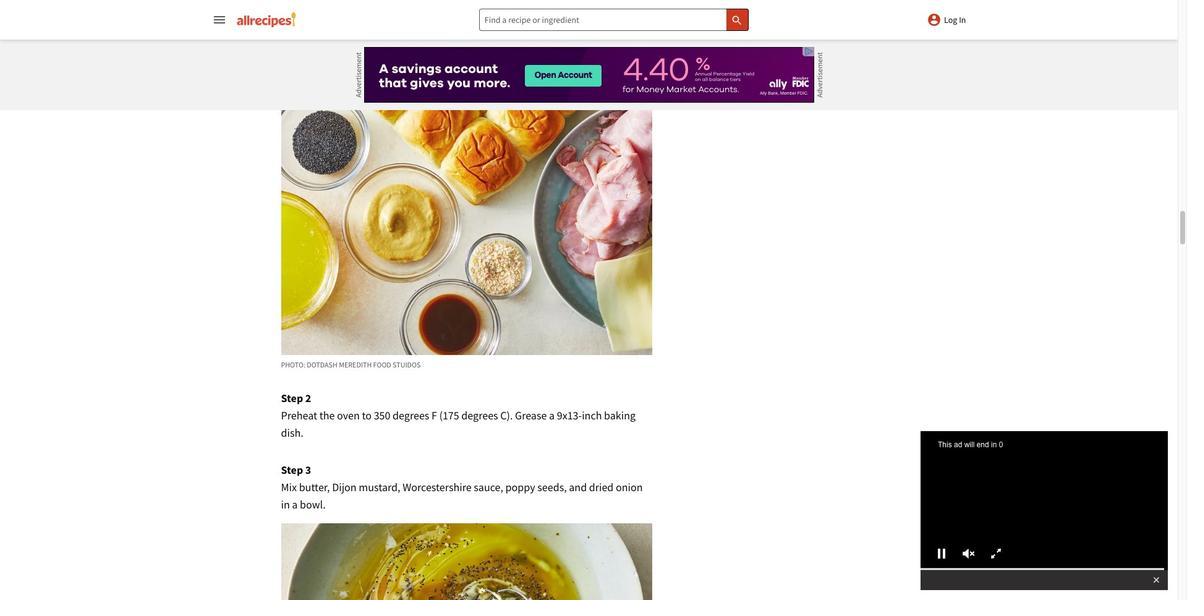 Task type: locate. For each thing, give the bounding box(es) containing it.
sauce,
[[474, 480, 504, 495]]

a left 9x13-
[[549, 409, 555, 423]]

advertisement region
[[364, 47, 815, 103]]

dijon
[[332, 480, 357, 495]]

1 degrees from the left
[[393, 409, 430, 423]]

and
[[569, 480, 587, 495]]

ingredients.
[[328, 51, 384, 65]]

9x13-
[[557, 409, 582, 423]]

mustard,
[[359, 480, 401, 495]]

log in banner
[[0, 0, 1179, 600]]

the
[[320, 409, 335, 423]]

a inside preheat the oven to 350 degrees f (175 degrees c). grease a 9x13-inch baking dish.
[[549, 409, 555, 423]]

log in link
[[928, 12, 967, 27]]

log
[[945, 14, 958, 25]]

in
[[960, 14, 967, 25]]

grease
[[515, 409, 547, 423]]

dotdash
[[307, 360, 338, 370]]

2 degrees from the left
[[462, 409, 498, 423]]

0 horizontal spatial a
[[292, 498, 298, 512]]

1 vertical spatial a
[[292, 498, 298, 512]]

a
[[549, 409, 555, 423], [292, 498, 298, 512]]

degrees
[[393, 409, 430, 423], [462, 409, 498, 423]]

degrees left c).
[[462, 409, 498, 423]]

a top down view of all the ingredients needed for ham and cheese sliders image
[[281, 77, 652, 356]]

0 vertical spatial a
[[549, 409, 555, 423]]

Find a recipe or ingredient text field
[[479, 9, 749, 31]]

worcestershire
[[403, 480, 472, 495]]

0 horizontal spatial degrees
[[393, 409, 430, 423]]

preheat
[[281, 409, 317, 423]]

stuidos
[[393, 360, 421, 370]]

None search field
[[479, 9, 749, 31]]

account image
[[928, 12, 942, 27]]

350
[[374, 409, 391, 423]]

oven
[[337, 409, 360, 423]]

1 horizontal spatial degrees
[[462, 409, 498, 423]]

1 horizontal spatial a
[[549, 409, 555, 423]]

degrees left f
[[393, 409, 430, 423]]

to
[[362, 409, 372, 423]]

a right "in"
[[292, 498, 298, 512]]



Task type: describe. For each thing, give the bounding box(es) containing it.
bowl.
[[300, 498, 326, 512]]

baking
[[605, 409, 636, 423]]

in
[[281, 498, 290, 512]]

log in
[[945, 14, 967, 25]]

none search field inside log in banner
[[479, 9, 749, 31]]

home image
[[237, 12, 296, 27]]

c).
[[501, 409, 513, 423]]

dotdash meredith food stuidos
[[307, 360, 421, 370]]

unmute button group
[[956, 544, 983, 563]]

butter, dijon mustard, worcestershire sauce, poppy seeds, and dried onion being whisked in a bowl. image
[[281, 524, 652, 600]]

seeds,
[[538, 480, 567, 495]]

butter,
[[299, 480, 330, 495]]

search image
[[732, 14, 744, 26]]

(175
[[440, 409, 460, 423]]

menu image
[[212, 12, 227, 27]]

dish.
[[281, 426, 304, 440]]

a inside mix butter, dijon mustard, worcestershire sauce, poppy seeds, and dried onion in a bowl.
[[292, 498, 298, 512]]

onion
[[616, 480, 643, 495]]

poppy
[[506, 480, 536, 495]]

dried
[[589, 480, 614, 495]]

f
[[432, 409, 437, 423]]

mix
[[281, 480, 297, 495]]

all
[[315, 51, 326, 65]]

mix butter, dijon mustard, worcestershire sauce, poppy seeds, and dried onion in a bowl.
[[281, 480, 643, 512]]

meredith
[[339, 360, 372, 370]]

inch
[[582, 409, 602, 423]]

gather all ingredients.
[[281, 51, 384, 65]]

gather
[[281, 51, 313, 65]]

food
[[373, 360, 391, 370]]

preheat the oven to 350 degrees f (175 degrees c). grease a 9x13-inch baking dish.
[[281, 409, 636, 440]]



Task type: vqa. For each thing, say whether or not it's contained in the screenshot.
Add
no



